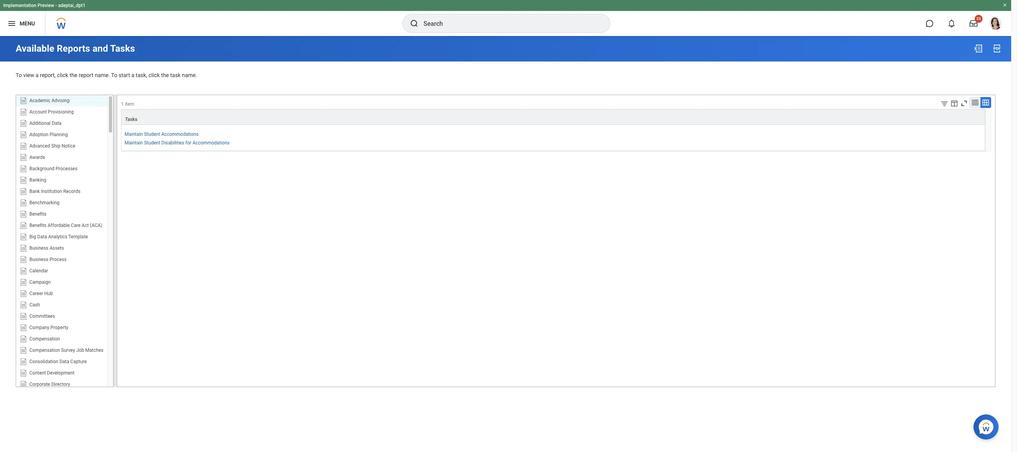 Task type: describe. For each thing, give the bounding box(es) containing it.
maintain student disabilities for accommodations link
[[125, 139, 230, 146]]

corporate directory
[[29, 382, 70, 388]]

committees
[[29, 314, 55, 319]]

2 click from the left
[[149, 72, 160, 78]]

business assets
[[29, 246, 64, 251]]

advanced
[[29, 143, 50, 149]]

2 a from the left
[[131, 72, 134, 78]]

inbox large image
[[970, 20, 978, 27]]

for
[[185, 140, 191, 146]]

awards
[[29, 155, 45, 160]]

big data analytics template
[[29, 234, 88, 240]]

care
[[71, 223, 81, 228]]

notifications large image
[[948, 20, 956, 27]]

career
[[29, 291, 43, 297]]

1 name. from the left
[[95, 72, 110, 78]]

implementation preview -   adeptai_dpt1
[[3, 3, 85, 8]]

Search Workday  search field
[[424, 15, 594, 32]]

advising
[[52, 98, 69, 103]]

analytics
[[48, 234, 67, 240]]

company property
[[29, 325, 68, 331]]

business for business process
[[29, 257, 48, 263]]

job
[[76, 348, 84, 353]]

benefits for benefits
[[29, 212, 46, 217]]

(aca)
[[90, 223, 102, 228]]

report
[[79, 72, 93, 78]]

hub
[[44, 291, 53, 297]]

maintain student accommodations maintain student disabilities for accommodations
[[125, 132, 230, 146]]

survey
[[61, 348, 75, 353]]

1 student from the top
[[144, 132, 160, 137]]

0 vertical spatial accommodations
[[161, 132, 199, 137]]

calendar
[[29, 268, 48, 274]]

task,
[[136, 72, 147, 78]]

bank institution records
[[29, 189, 80, 194]]

assets
[[50, 246, 64, 251]]

and
[[92, 43, 108, 54]]

-
[[55, 3, 57, 8]]

reports
[[57, 43, 90, 54]]

bank
[[29, 189, 40, 194]]

content development
[[29, 371, 75, 376]]

2 name. from the left
[[182, 72, 197, 78]]

adoption
[[29, 132, 48, 137]]

compensation for compensation
[[29, 337, 60, 342]]

career hub
[[29, 291, 53, 297]]

notice
[[62, 143, 75, 149]]

items selected list
[[125, 130, 230, 146]]

expand table image
[[982, 99, 990, 106]]

1 vertical spatial accommodations
[[193, 140, 230, 146]]

available reports and tasks main content
[[0, 36, 1011, 395]]

institution
[[41, 189, 62, 194]]

data for big
[[37, 234, 47, 240]]

implementation
[[3, 3, 36, 8]]

close environment banner image
[[1003, 3, 1008, 7]]

benchmarking
[[29, 200, 60, 206]]

1
[[121, 101, 124, 107]]

task
[[170, 72, 181, 78]]

consolidation data capture
[[29, 359, 87, 365]]

compensation survey job matches
[[29, 348, 103, 353]]

available
[[16, 43, 54, 54]]

ship
[[51, 143, 60, 149]]

processes
[[56, 166, 77, 172]]

start
[[119, 72, 130, 78]]



Task type: locate. For each thing, give the bounding box(es) containing it.
academic
[[29, 98, 50, 103]]

business up calendar
[[29, 257, 48, 263]]

records
[[63, 189, 80, 194]]

report,
[[40, 72, 56, 78]]

1 maintain from the top
[[125, 132, 143, 137]]

student down maintain student accommodations link
[[144, 140, 160, 146]]

maintain down item
[[125, 132, 143, 137]]

profile logan mcneil image
[[989, 17, 1002, 31]]

account
[[29, 109, 47, 115]]

1 to from the left
[[16, 72, 22, 78]]

view
[[23, 72, 34, 78]]

cash
[[29, 302, 40, 308]]

2 student from the top
[[144, 140, 160, 146]]

menu button
[[0, 11, 45, 36]]

adeptai_dpt1
[[58, 3, 85, 8]]

adoption planning
[[29, 132, 68, 137]]

background processes
[[29, 166, 77, 172]]

view printable version (pdf) image
[[993, 44, 1002, 53]]

corporate
[[29, 382, 50, 388]]

1 vertical spatial compensation
[[29, 348, 60, 353]]

1 the from the left
[[70, 72, 77, 78]]

click right task,
[[149, 72, 160, 78]]

select to filter grid data image
[[940, 99, 949, 108]]

justify image
[[7, 19, 16, 28]]

accommodations
[[161, 132, 199, 137], [193, 140, 230, 146]]

banking
[[29, 177, 46, 183]]

big
[[29, 234, 36, 240]]

directory
[[51, 382, 70, 388]]

0 vertical spatial business
[[29, 246, 48, 251]]

to view a report, click the report name. to start a task, click the task name.
[[16, 72, 197, 78]]

development
[[47, 371, 75, 376]]

process
[[50, 257, 67, 263]]

disabilities
[[161, 140, 184, 146]]

additional data
[[29, 121, 61, 126]]

maintain
[[125, 132, 143, 137], [125, 140, 143, 146]]

additional
[[29, 121, 51, 126]]

consolidation
[[29, 359, 58, 365]]

provisioning
[[48, 109, 74, 115]]

1 horizontal spatial a
[[131, 72, 134, 78]]

business for business assets
[[29, 246, 48, 251]]

2 vertical spatial data
[[59, 359, 69, 365]]

0 vertical spatial data
[[52, 121, 61, 126]]

student
[[144, 132, 160, 137], [144, 140, 160, 146]]

background
[[29, 166, 54, 172]]

matches
[[85, 348, 103, 353]]

table image
[[971, 99, 979, 106]]

1 horizontal spatial click
[[149, 72, 160, 78]]

planning
[[50, 132, 68, 137]]

2 maintain from the top
[[125, 140, 143, 146]]

company
[[29, 325, 49, 331]]

act
[[82, 223, 89, 228]]

a right view
[[36, 72, 39, 78]]

click to view/edit grid preferences image
[[950, 99, 959, 108]]

tasks right and
[[110, 43, 135, 54]]

account provisioning
[[29, 109, 74, 115]]

data for consolidation
[[59, 359, 69, 365]]

1 horizontal spatial the
[[161, 72, 169, 78]]

tasks button
[[122, 110, 985, 125]]

the left report
[[70, 72, 77, 78]]

1 vertical spatial data
[[37, 234, 47, 240]]

name. right report
[[95, 72, 110, 78]]

benefits down benchmarking
[[29, 212, 46, 217]]

data
[[52, 121, 61, 126], [37, 234, 47, 240], [59, 359, 69, 365]]

item
[[125, 101, 134, 107]]

1 vertical spatial business
[[29, 257, 48, 263]]

to left view
[[16, 72, 22, 78]]

1 click from the left
[[57, 72, 68, 78]]

student up maintain student disabilities for accommodations link on the left of page
[[144, 132, 160, 137]]

2 the from the left
[[161, 72, 169, 78]]

a right start
[[131, 72, 134, 78]]

benefits
[[29, 212, 46, 217], [29, 223, 46, 228]]

to
[[16, 72, 22, 78], [111, 72, 117, 78]]

0 horizontal spatial name.
[[95, 72, 110, 78]]

0 vertical spatial student
[[144, 132, 160, 137]]

1 vertical spatial tasks
[[125, 117, 137, 122]]

compensation
[[29, 337, 60, 342], [29, 348, 60, 353]]

fullscreen image
[[960, 99, 969, 108]]

33
[[977, 16, 981, 21]]

1 horizontal spatial to
[[111, 72, 117, 78]]

template
[[68, 234, 88, 240]]

maintain down maintain student accommodations link
[[125, 140, 143, 146]]

benefits affordable care act (aca)
[[29, 223, 102, 228]]

compensation for compensation survey job matches
[[29, 348, 60, 353]]

1 horizontal spatial name.
[[182, 72, 197, 78]]

accommodations up maintain student disabilities for accommodations link on the left of page
[[161, 132, 199, 137]]

content
[[29, 371, 46, 376]]

accommodations right for
[[193, 140, 230, 146]]

tasks inside popup button
[[125, 117, 137, 122]]

2 benefits from the top
[[29, 223, 46, 228]]

advanced ship notice
[[29, 143, 75, 149]]

0 horizontal spatial to
[[16, 72, 22, 78]]

search image
[[409, 19, 419, 28]]

0 vertical spatial maintain
[[125, 132, 143, 137]]

business
[[29, 246, 48, 251], [29, 257, 48, 263]]

tasks row
[[121, 109, 986, 125]]

2 to from the left
[[111, 72, 117, 78]]

toolbar inside available reports and tasks main content
[[935, 97, 991, 109]]

business process
[[29, 257, 67, 263]]

0 horizontal spatial the
[[70, 72, 77, 78]]

1 a from the left
[[36, 72, 39, 78]]

data right big
[[37, 234, 47, 240]]

data down compensation survey job matches
[[59, 359, 69, 365]]

2 compensation from the top
[[29, 348, 60, 353]]

a
[[36, 72, 39, 78], [131, 72, 134, 78]]

33 button
[[965, 15, 983, 32]]

maintain student accommodations link
[[125, 130, 199, 137]]

0 horizontal spatial click
[[57, 72, 68, 78]]

click right report,
[[57, 72, 68, 78]]

affordable
[[48, 223, 70, 228]]

1 vertical spatial benefits
[[29, 223, 46, 228]]

tasks
[[110, 43, 135, 54], [125, 117, 137, 122]]

benefits up big
[[29, 223, 46, 228]]

1 compensation from the top
[[29, 337, 60, 342]]

name. right task
[[182, 72, 197, 78]]

1 benefits from the top
[[29, 212, 46, 217]]

0 vertical spatial benefits
[[29, 212, 46, 217]]

compensation down "company property"
[[29, 337, 60, 342]]

2 business from the top
[[29, 257, 48, 263]]

tasks down item
[[125, 117, 137, 122]]

property
[[50, 325, 68, 331]]

data up planning at the left top
[[52, 121, 61, 126]]

0 vertical spatial tasks
[[110, 43, 135, 54]]

capture
[[70, 359, 87, 365]]

1 item
[[121, 101, 134, 107]]

1 vertical spatial maintain
[[125, 140, 143, 146]]

the left task
[[161, 72, 169, 78]]

benefits for benefits affordable care act (aca)
[[29, 223, 46, 228]]

1 vertical spatial student
[[144, 140, 160, 146]]

compensation up the consolidation
[[29, 348, 60, 353]]

business down big
[[29, 246, 48, 251]]

campaign
[[29, 280, 51, 285]]

data for additional
[[52, 121, 61, 126]]

0 vertical spatial compensation
[[29, 337, 60, 342]]

preview
[[38, 3, 54, 8]]

export to excel image
[[974, 44, 983, 53]]

1 business from the top
[[29, 246, 48, 251]]

available reports and tasks
[[16, 43, 135, 54]]

toolbar
[[935, 97, 991, 109]]

academic advising
[[29, 98, 69, 103]]

to left start
[[111, 72, 117, 78]]

menu
[[20, 20, 35, 27]]

name.
[[95, 72, 110, 78], [182, 72, 197, 78]]

the
[[70, 72, 77, 78], [161, 72, 169, 78]]

click
[[57, 72, 68, 78], [149, 72, 160, 78]]

0 horizontal spatial a
[[36, 72, 39, 78]]

menu banner
[[0, 0, 1011, 36]]



Task type: vqa. For each thing, say whether or not it's contained in the screenshot.
Drive BUTTON
no



